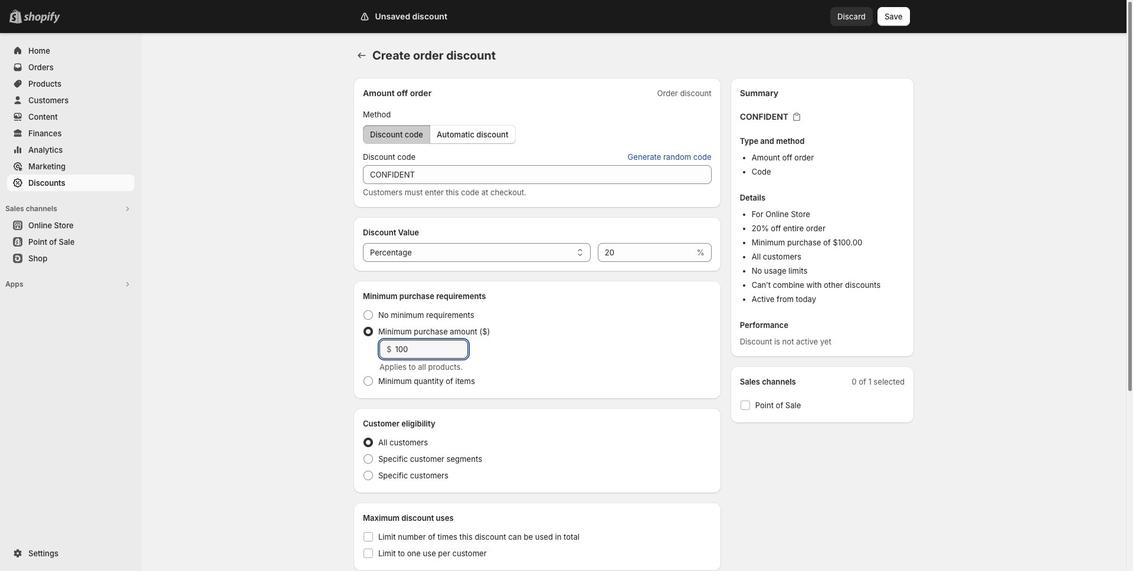 Task type: describe. For each thing, give the bounding box(es) containing it.
shopify image
[[24, 12, 60, 24]]



Task type: locate. For each thing, give the bounding box(es) containing it.
0.00 text field
[[395, 340, 468, 359]]

None text field
[[363, 165, 712, 184], [598, 243, 695, 262], [363, 165, 712, 184], [598, 243, 695, 262]]



Task type: vqa. For each thing, say whether or not it's contained in the screenshot.
Shopify image
yes



